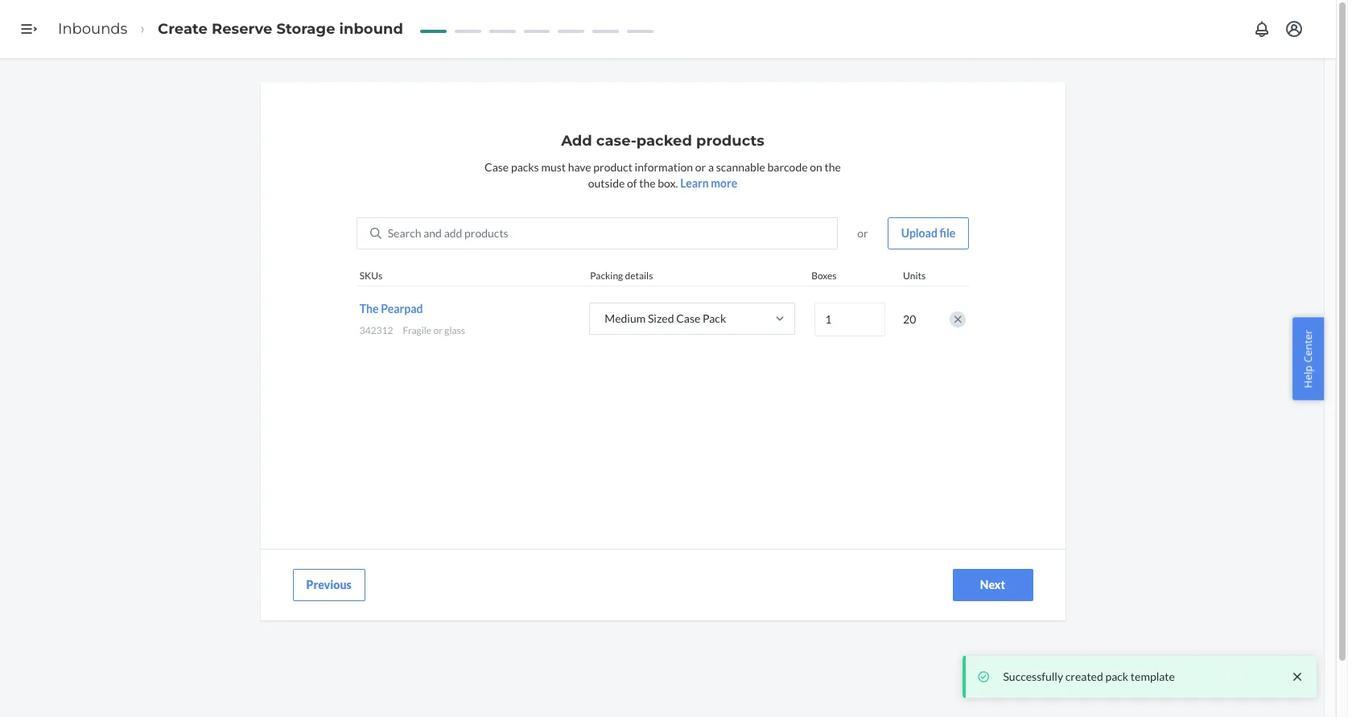 Task type: locate. For each thing, give the bounding box(es) containing it.
have
[[568, 160, 591, 174]]

case left the pack
[[676, 312, 701, 325]]

case packs must have product information or a scannable barcode on the outside of the box.
[[485, 160, 841, 190]]

products right the add
[[464, 226, 508, 240]]

0 vertical spatial or
[[695, 160, 706, 174]]

and
[[424, 226, 442, 240]]

1 vertical spatial or
[[857, 226, 868, 240]]

a
[[708, 160, 714, 174]]

medium sized case pack
[[605, 312, 726, 325]]

help center
[[1301, 329, 1316, 388]]

0 horizontal spatial or
[[433, 324, 443, 336]]

scannable
[[716, 160, 765, 174]]

more
[[711, 176, 738, 190]]

0 horizontal spatial case
[[485, 160, 509, 174]]

1 vertical spatial the
[[639, 176, 656, 190]]

inbounds link
[[58, 20, 127, 38]]

0 horizontal spatial the
[[639, 176, 656, 190]]

case
[[485, 160, 509, 174], [676, 312, 701, 325]]

or left 'a'
[[695, 160, 706, 174]]

open notifications image
[[1252, 19, 1272, 39]]

1 vertical spatial case
[[676, 312, 701, 325]]

open account menu image
[[1285, 19, 1304, 39]]

1 vertical spatial products
[[464, 226, 508, 240]]

inbounds
[[58, 20, 127, 38]]

add case-packed products
[[561, 132, 765, 150]]

box.
[[658, 176, 678, 190]]

1 horizontal spatial products
[[696, 132, 765, 150]]

search
[[388, 226, 421, 240]]

successfully created pack template
[[1003, 670, 1175, 683]]

0 horizontal spatial products
[[464, 226, 508, 240]]

Number of boxes number field
[[815, 302, 886, 336]]

0 vertical spatial case
[[485, 160, 509, 174]]

open navigation image
[[19, 19, 39, 39]]

help center button
[[1293, 317, 1324, 400]]

20
[[903, 312, 916, 326]]

next
[[980, 578, 1005, 592]]

case left packs
[[485, 160, 509, 174]]

case-
[[596, 132, 636, 150]]

0 vertical spatial the
[[825, 160, 841, 174]]

0 vertical spatial products
[[696, 132, 765, 150]]

search image
[[370, 228, 381, 239]]

the pearpad link
[[360, 302, 423, 316]]

1 horizontal spatial or
[[695, 160, 706, 174]]

or left glass on the top
[[433, 324, 443, 336]]

search and add products
[[388, 226, 508, 240]]

the
[[825, 160, 841, 174], [639, 176, 656, 190]]

or left upload
[[857, 226, 868, 240]]

successfully
[[1003, 670, 1063, 683]]

center
[[1301, 329, 1316, 362]]

row
[[356, 286, 969, 352]]

the right on
[[825, 160, 841, 174]]

pearpad
[[381, 302, 423, 316]]

342312
[[360, 324, 393, 336]]

products up scannable
[[696, 132, 765, 150]]

2 horizontal spatial or
[[857, 226, 868, 240]]

add
[[444, 226, 462, 240]]

storage
[[276, 20, 335, 38]]

inbound
[[339, 20, 403, 38]]

the right of
[[639, 176, 656, 190]]

1 horizontal spatial the
[[825, 160, 841, 174]]

or
[[695, 160, 706, 174], [857, 226, 868, 240], [433, 324, 443, 336]]

or inside the case packs must have product information or a scannable barcode on the outside of the box.
[[695, 160, 706, 174]]

file
[[940, 226, 956, 240]]

products
[[696, 132, 765, 150], [464, 226, 508, 240]]

medium
[[605, 312, 646, 325]]

product
[[593, 160, 633, 174]]

learn more
[[680, 176, 738, 190]]

barcode
[[767, 160, 808, 174]]

units
[[903, 270, 926, 282]]

on
[[810, 160, 822, 174]]

1 horizontal spatial case
[[676, 312, 701, 325]]



Task type: vqa. For each thing, say whether or not it's contained in the screenshot.
Skus in the left top of the page
yes



Task type: describe. For each thing, give the bounding box(es) containing it.
packing details
[[590, 270, 653, 282]]

learn
[[680, 176, 709, 190]]

the pearpad
[[360, 302, 423, 316]]

of
[[627, 176, 637, 190]]

fragile or glass
[[403, 324, 465, 336]]

sized
[[648, 312, 674, 325]]

outside
[[588, 176, 625, 190]]

close toast image
[[1289, 669, 1306, 685]]

case inside the case packs must have product information or a scannable barcode on the outside of the box.
[[485, 160, 509, 174]]

products for add case-packed products
[[696, 132, 765, 150]]

2 vertical spatial or
[[433, 324, 443, 336]]

previous
[[306, 578, 351, 592]]

template
[[1131, 670, 1175, 683]]

boxes
[[812, 270, 837, 282]]

create
[[158, 20, 208, 38]]

the
[[360, 302, 379, 316]]

upload
[[901, 226, 938, 240]]

packing
[[590, 270, 623, 282]]

learn more button
[[680, 175, 738, 192]]

must
[[541, 160, 566, 174]]

create reserve storage inbound
[[158, 20, 403, 38]]

packed
[[636, 132, 692, 150]]

pack
[[1105, 670, 1129, 683]]

pack
[[703, 312, 726, 325]]

created
[[1065, 670, 1103, 683]]

row containing the pearpad
[[356, 286, 969, 352]]

breadcrumbs navigation
[[45, 5, 416, 53]]

upload file
[[901, 226, 956, 240]]

add
[[561, 132, 592, 150]]

reserve
[[212, 20, 272, 38]]

details
[[625, 270, 653, 282]]

help
[[1301, 365, 1316, 388]]

upload file button
[[888, 217, 969, 250]]

next button
[[953, 569, 1033, 601]]

glass
[[445, 324, 465, 336]]

information
[[635, 160, 693, 174]]

packs
[[511, 160, 539, 174]]

fragile
[[403, 324, 432, 336]]

skus
[[360, 270, 382, 282]]

products for search and add products
[[464, 226, 508, 240]]

previous button
[[293, 569, 365, 601]]



